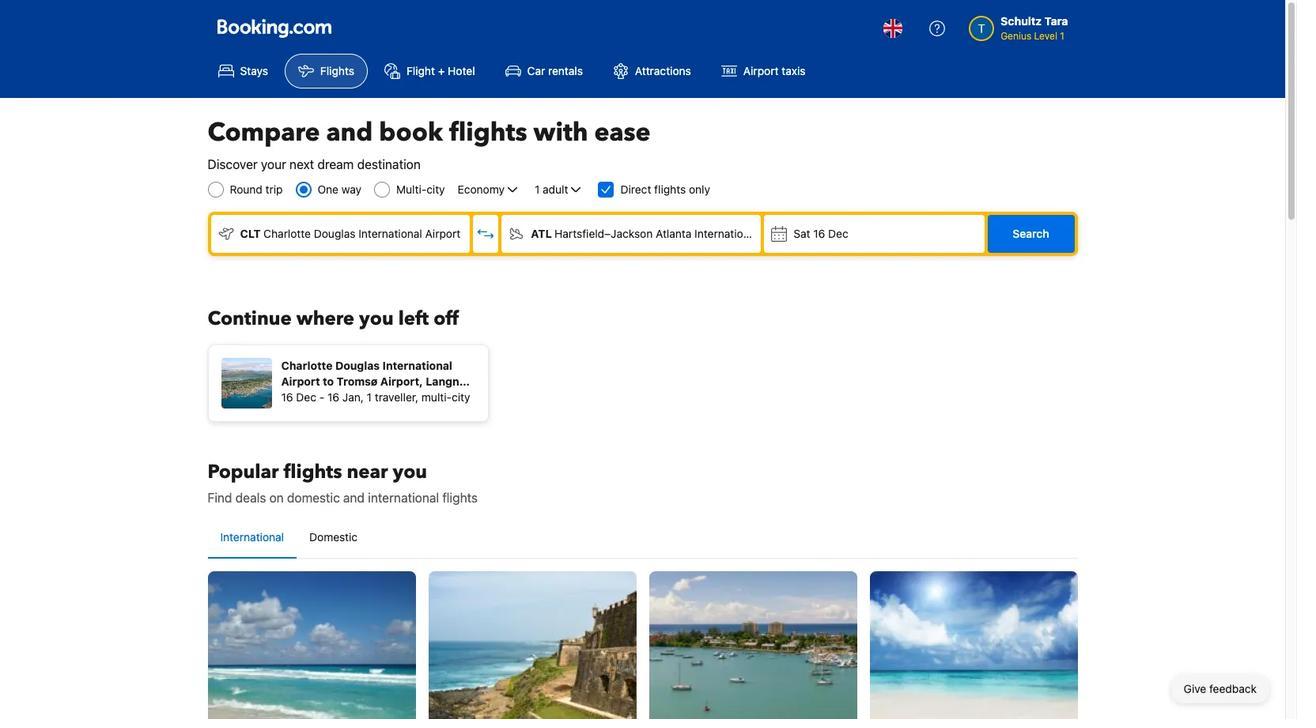 Task type: locate. For each thing, give the bounding box(es) containing it.
flights
[[449, 115, 527, 150], [654, 183, 686, 196], [284, 460, 342, 486], [442, 491, 478, 505]]

1 horizontal spatial dec
[[828, 227, 849, 240]]

international button
[[208, 517, 297, 558]]

flight + hotel
[[407, 64, 475, 78]]

1 adult button
[[533, 180, 586, 199]]

1 vertical spatial and
[[343, 491, 365, 505]]

compare and book flights with ease discover your next dream destination
[[208, 115, 651, 172]]

1 right jan,
[[367, 391, 372, 404]]

city left economy
[[427, 183, 445, 196]]

2 horizontal spatial international
[[695, 227, 758, 240]]

compare
[[208, 115, 320, 150]]

international down multi-
[[359, 227, 422, 240]]

flights left "only"
[[654, 183, 686, 196]]

1 horizontal spatial 1
[[535, 183, 540, 196]]

give
[[1184, 683, 1206, 696]]

airport
[[743, 64, 779, 78], [425, 227, 461, 240], [761, 227, 797, 240]]

popular flights near you find deals on domestic and international flights
[[208, 460, 478, 505]]

airport taxis
[[743, 64, 806, 78]]

you inside popular flights near you find deals on domestic and international flights
[[393, 460, 427, 486]]

car rentals link
[[492, 54, 596, 89]]

off
[[434, 306, 459, 332]]

charlotte to punta cana image
[[870, 572, 1078, 720]]

16
[[813, 227, 825, 240], [281, 391, 293, 404], [327, 391, 339, 404]]

flight
[[407, 64, 435, 78]]

0 vertical spatial dec
[[828, 227, 849, 240]]

flights inside the compare and book flights with ease discover your next dream destination
[[449, 115, 527, 150]]

your
[[261, 157, 286, 172]]

16 right the sat
[[813, 227, 825, 240]]

1 vertical spatial city
[[452, 391, 470, 404]]

1 inside 1 adult dropdown button
[[535, 183, 540, 196]]

charlotte to montego bay image
[[649, 572, 857, 720]]

charlotte to san juan image
[[428, 572, 636, 720]]

dec inside 'popup button'
[[828, 227, 849, 240]]

international
[[359, 227, 422, 240], [695, 227, 758, 240], [220, 531, 284, 544]]

international down "only"
[[695, 227, 758, 240]]

1 horizontal spatial city
[[452, 391, 470, 404]]

rentals
[[548, 64, 583, 78]]

tab list containing international
[[208, 517, 1078, 560]]

hartsfield–jackson
[[555, 227, 653, 240]]

you
[[359, 306, 394, 332], [393, 460, 427, 486]]

2 horizontal spatial 16
[[813, 227, 825, 240]]

international inside button
[[220, 531, 284, 544]]

0 vertical spatial 1
[[1060, 30, 1065, 42]]

and down near
[[343, 491, 365, 505]]

direct
[[621, 183, 651, 196]]

you up international
[[393, 460, 427, 486]]

book
[[379, 115, 443, 150]]

dec
[[828, 227, 849, 240], [296, 391, 316, 404]]

next
[[290, 157, 314, 172]]

flights link
[[285, 54, 368, 89]]

way
[[342, 183, 362, 196]]

sat
[[794, 227, 810, 240]]

discover
[[208, 157, 258, 172]]

multi-city
[[396, 183, 445, 196]]

give feedback button
[[1171, 675, 1270, 704]]

give feedback
[[1184, 683, 1257, 696]]

sat 16 dec button
[[764, 215, 984, 253]]

0 vertical spatial and
[[326, 115, 373, 150]]

1 down tara at top right
[[1060, 30, 1065, 42]]

flights up economy
[[449, 115, 527, 150]]

0 horizontal spatial dec
[[296, 391, 316, 404]]

one
[[318, 183, 339, 196]]

jan,
[[342, 391, 364, 404]]

international for atlanta
[[695, 227, 758, 240]]

domestic
[[287, 491, 340, 505]]

destination
[[357, 157, 421, 172]]

charlotte to cancún image
[[208, 572, 416, 720]]

16 left the -
[[281, 391, 293, 404]]

0 horizontal spatial city
[[427, 183, 445, 196]]

international
[[368, 491, 439, 505]]

1 horizontal spatial international
[[359, 227, 422, 240]]

and inside popular flights near you find deals on domestic and international flights
[[343, 491, 365, 505]]

dec left the -
[[296, 391, 316, 404]]

city right traveller,
[[452, 391, 470, 404]]

booking.com logo image
[[217, 19, 331, 38], [217, 19, 331, 38]]

charlotte
[[264, 227, 311, 240]]

airport taxis link
[[708, 54, 819, 89]]

multi-
[[422, 391, 452, 404]]

attractions link
[[600, 54, 705, 89]]

flights up the domestic
[[284, 460, 342, 486]]

0 horizontal spatial international
[[220, 531, 284, 544]]

0 horizontal spatial 16
[[281, 391, 293, 404]]

tab list
[[208, 517, 1078, 560]]

domestic button
[[297, 517, 370, 558]]

0 horizontal spatial 1
[[367, 391, 372, 404]]

1
[[1060, 30, 1065, 42], [535, 183, 540, 196], [367, 391, 372, 404]]

tara
[[1045, 14, 1068, 28]]

+
[[438, 64, 445, 78]]

1 vertical spatial 1
[[535, 183, 540, 196]]

car
[[527, 64, 545, 78]]

search button
[[988, 215, 1075, 253]]

0 vertical spatial city
[[427, 183, 445, 196]]

you left left
[[359, 306, 394, 332]]

1 left adult
[[535, 183, 540, 196]]

city
[[427, 183, 445, 196], [452, 391, 470, 404]]

airport inside "link"
[[743, 64, 779, 78]]

and up dream on the left top
[[326, 115, 373, 150]]

hotel
[[448, 64, 475, 78]]

16 right the -
[[327, 391, 339, 404]]

dec right the sat
[[828, 227, 849, 240]]

traveller,
[[375, 391, 419, 404]]

and
[[326, 115, 373, 150], [343, 491, 365, 505]]

2 horizontal spatial 1
[[1060, 30, 1065, 42]]

schultz
[[1001, 14, 1042, 28]]

1 vertical spatial you
[[393, 460, 427, 486]]

international down deals
[[220, 531, 284, 544]]

atlanta
[[656, 227, 692, 240]]

2 vertical spatial 1
[[367, 391, 372, 404]]

airport for clt charlotte douglas international airport
[[425, 227, 461, 240]]

domestic
[[309, 531, 358, 544]]

1 inside 16 dec - 16 jan, 1 traveller, multi-city link
[[367, 391, 372, 404]]

16 dec - 16 jan, 1 traveller, multi-city link
[[221, 349, 485, 409]]

multi-
[[396, 183, 427, 196]]

-
[[319, 391, 324, 404]]



Task type: vqa. For each thing, say whether or not it's contained in the screenshot.
middle 1
yes



Task type: describe. For each thing, give the bounding box(es) containing it.
flights
[[320, 64, 354, 78]]

deals
[[235, 491, 266, 505]]

level
[[1034, 30, 1058, 42]]

only
[[689, 183, 710, 196]]

international for douglas
[[359, 227, 422, 240]]

one way
[[318, 183, 362, 196]]

taxis
[[782, 64, 806, 78]]

flights right international
[[442, 491, 478, 505]]

1 horizontal spatial 16
[[327, 391, 339, 404]]

trip
[[266, 183, 283, 196]]

clt
[[240, 227, 261, 240]]

airport for atl hartsfield–jackson atlanta international airport
[[761, 227, 797, 240]]

0 vertical spatial you
[[359, 306, 394, 332]]

schultz tara genius level 1
[[1001, 14, 1068, 42]]

atl hartsfield–jackson atlanta international airport
[[531, 227, 797, 240]]

on
[[269, 491, 284, 505]]

1 inside schultz tara genius level 1
[[1060, 30, 1065, 42]]

near
[[347, 460, 388, 486]]

flight + hotel link
[[371, 54, 489, 89]]

round trip
[[230, 183, 283, 196]]

atl
[[531, 227, 552, 240]]

left
[[398, 306, 429, 332]]

stays
[[240, 64, 268, 78]]

search
[[1013, 227, 1049, 240]]

attractions
[[635, 64, 691, 78]]

sat 16 dec
[[794, 227, 849, 240]]

ease
[[594, 115, 651, 150]]

with
[[534, 115, 588, 150]]

continue where you left off
[[208, 306, 459, 332]]

1 vertical spatial dec
[[296, 391, 316, 404]]

adult
[[543, 183, 568, 196]]

1 adult
[[535, 183, 568, 196]]

continue
[[208, 306, 292, 332]]

stays link
[[204, 54, 282, 89]]

16 inside 'popup button'
[[813, 227, 825, 240]]

where
[[296, 306, 354, 332]]

car rentals
[[527, 64, 583, 78]]

clt charlotte douglas international airport
[[240, 227, 461, 240]]

economy
[[458, 183, 505, 196]]

douglas
[[314, 227, 356, 240]]

dream
[[317, 157, 354, 172]]

popular
[[208, 460, 279, 486]]

genius
[[1001, 30, 1032, 42]]

and inside the compare and book flights with ease discover your next dream destination
[[326, 115, 373, 150]]

feedback
[[1209, 683, 1257, 696]]

direct flights only
[[621, 183, 710, 196]]

16 dec - 16 jan, 1 traveller, multi-city
[[281, 391, 470, 404]]

find
[[208, 491, 232, 505]]

round
[[230, 183, 263, 196]]



